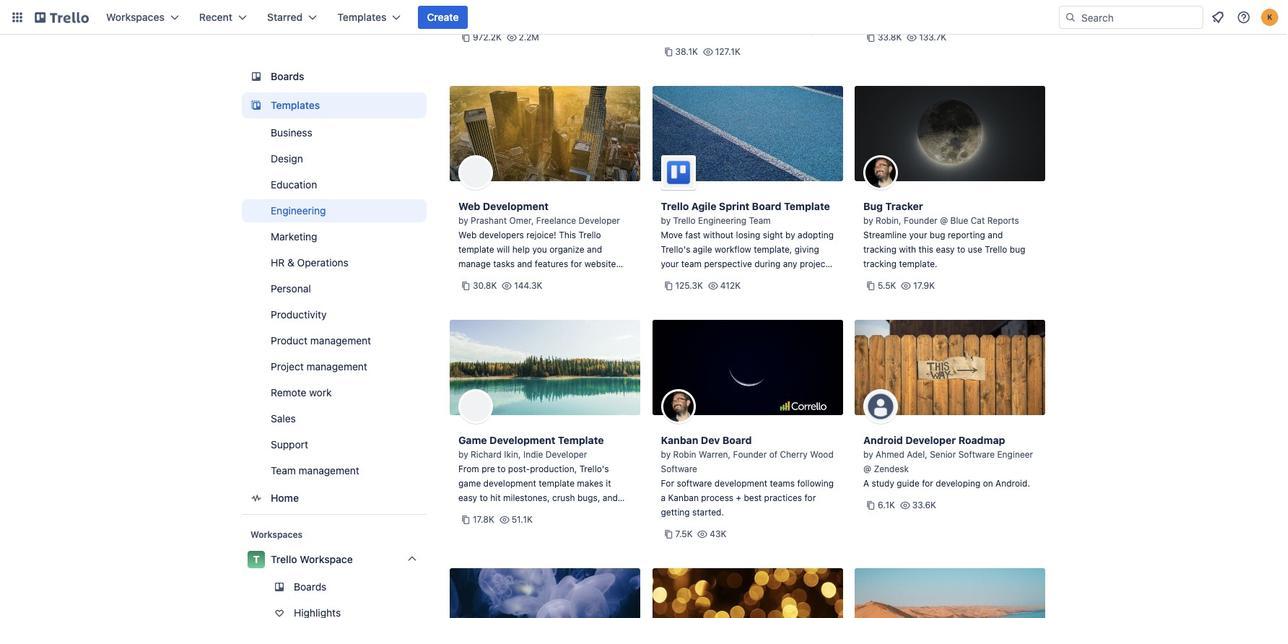 Task type: describe. For each thing, give the bounding box(es) containing it.
robin, founder @ blue cat reports image
[[864, 155, 898, 190]]

warren,
[[699, 449, 731, 460]]

on
[[983, 478, 993, 489]]

adopting
[[798, 230, 834, 240]]

project management link
[[242, 355, 427, 378]]

5.5k
[[878, 280, 897, 291]]

home link
[[242, 485, 427, 511]]

indie
[[524, 449, 543, 460]]

framework
[[661, 39, 705, 50]]

robin,
[[876, 215, 902, 226]]

remote work
[[271, 386, 332, 399]]

you
[[532, 244, 547, 255]]

product management
[[271, 334, 371, 347]]

popular
[[772, 25, 803, 35]]

easy inside the game development template by richard ikin, indie developer from pre to post-production, trello's game development template makes it easy to hit milestones, crush bugs, and develop a release plan for your indie game.
[[459, 492, 477, 503]]

education
[[271, 178, 317, 191]]

ahmed
[[876, 449, 905, 460]]

dev
[[701, 434, 720, 446]]

to left finish
[[707, 39, 715, 50]]

software inside from "to do" to "done", trello's scrum board template helps your software development team use the popular agile framework to finish work faster.
[[771, 10, 806, 21]]

125.3k
[[676, 280, 703, 291]]

roadmap
[[959, 434, 1006, 446]]

sales
[[271, 412, 296, 425]]

from inside from "to do" to "done", trello's scrum board template helps your software development team use the popular agile framework to finish work faster.
[[661, 0, 682, 6]]

development inside "web development by prashant omer, freelance developer web developers rejoice! this trello template will help you organize and manage tasks and features for website development and other projects."
[[459, 273, 512, 284]]

team inside trello agile sprint board template by trello engineering team move fast without losing sight by adopting trello's agile workflow template, giving your team perspective during any project management situation.
[[749, 215, 771, 226]]

project
[[271, 360, 304, 373]]

templates link
[[242, 92, 427, 118]]

projects.
[[556, 273, 591, 284]]

senior
[[930, 449, 956, 460]]

developer inside "web development by prashant omer, freelance developer web developers rejoice! this trello template will help you organize and manage tasks and features for website development and other projects."
[[579, 215, 620, 226]]

scrum
[[792, 0, 817, 6]]

bug tracker by robin, founder @ blue cat reports streamline your bug reporting and tracking with this easy to use trello bug tracking template.
[[864, 200, 1026, 269]]

design
[[271, 152, 303, 165]]

tracker
[[886, 200, 924, 212]]

team management
[[271, 464, 360, 477]]

development inside from "to do" to "done", trello's scrum board template helps your software development team use the popular agile framework to finish work faster.
[[661, 25, 714, 35]]

by inside the game development template by richard ikin, indie developer from pre to post-production, trello's game development template makes it easy to hit milestones, crush bugs, and develop a release plan for your indie game.
[[459, 449, 468, 460]]

17.9k
[[914, 280, 935, 291]]

team management link
[[242, 459, 427, 482]]

do"
[[699, 0, 714, 6]]

will
[[497, 244, 510, 255]]

2 boards link from the top
[[242, 576, 427, 599]]

agile
[[692, 200, 717, 212]]

plan
[[532, 507, 550, 518]]

manage
[[459, 259, 491, 269]]

developer inside the 'android developer roadmap by ahmed adel, senior software engineer @ zendesk a study guide for developing on android.'
[[906, 434, 956, 446]]

your inside bug tracker by robin, founder @ blue cat reports streamline your bug reporting and tracking with this easy to use trello bug tracking template.
[[910, 230, 928, 240]]

hr & operations link
[[242, 251, 427, 274]]

release
[[500, 507, 530, 518]]

game
[[459, 478, 481, 489]]

engineering inside trello agile sprint board template by trello engineering team move fast without losing sight by adopting trello's agile workflow template, giving your team perspective during any project management situation.
[[698, 215, 747, 226]]

development inside the game development template by richard ikin, indie developer from pre to post-production, trello's game development template makes it easy to hit milestones, crush bugs, and develop a release plan for your indie game.
[[484, 478, 537, 489]]

design link
[[242, 147, 427, 170]]

sight
[[763, 230, 783, 240]]

hr & operations
[[271, 256, 349, 269]]

templates inside popup button
[[337, 11, 387, 23]]

by inside the 'android developer roadmap by ahmed adel, senior software engineer @ zendesk a study guide for developing on android.'
[[864, 449, 874, 460]]

workspaces button
[[97, 6, 188, 29]]

tasks
[[493, 259, 515, 269]]

milestones,
[[503, 492, 550, 503]]

t
[[253, 553, 260, 565]]

faster.
[[764, 39, 790, 50]]

30.8k
[[473, 280, 497, 291]]

0 horizontal spatial work
[[309, 386, 332, 399]]

product management link
[[242, 329, 427, 352]]

trello right t
[[271, 553, 297, 565]]

17.8k
[[473, 514, 495, 525]]

1 tracking from the top
[[864, 244, 897, 255]]

productivity
[[271, 308, 327, 321]]

agile for template
[[693, 244, 713, 255]]

personal
[[271, 282, 311, 295]]

founder inside bug tracker by robin, founder @ blue cat reports streamline your bug reporting and tracking with this easy to use trello bug tracking template.
[[904, 215, 938, 226]]

workspace
[[300, 553, 353, 565]]

&
[[287, 256, 295, 269]]

move
[[661, 230, 683, 240]]

business
[[271, 126, 312, 139]]

board inside kanban dev board by robin warren, founder of cherry wood software for software development teams following a kanban process + best practices for getting started.
[[723, 434, 752, 446]]

trello agile sprint board template by trello engineering team move fast without losing sight by adopting trello's agile workflow template, giving your team perspective during any project management situation.
[[661, 200, 834, 284]]

management for project management
[[307, 360, 367, 373]]

a inside the game development template by richard ikin, indie developer from pre to post-production, trello's game development template makes it easy to hit milestones, crush bugs, and develop a release plan for your indie game.
[[493, 507, 498, 518]]

practices
[[764, 492, 802, 503]]

indie
[[586, 507, 606, 518]]

create
[[427, 11, 459, 23]]

1 vertical spatial kanban
[[668, 492, 699, 503]]

+
[[736, 492, 742, 503]]

back to home image
[[35, 6, 89, 29]]

your inside the game development template by richard ikin, indie developer from pre to post-production, trello's game development template makes it easy to hit milestones, crush bugs, and develop a release plan for your indie game.
[[566, 507, 584, 518]]

development for game
[[490, 434, 556, 446]]

1 vertical spatial bug
[[1010, 244, 1026, 255]]

founder inside kanban dev board by robin warren, founder of cherry wood software for software development teams following a kanban process + best practices for getting started.
[[733, 449, 767, 460]]

Search field
[[1077, 6, 1203, 28]]

study
[[872, 478, 895, 489]]

use inside bug tracker by robin, founder @ blue cat reports streamline your bug reporting and tracking with this easy to use trello bug tracking template.
[[968, 244, 983, 255]]

use inside from "to do" to "done", trello's scrum board template helps your software development team use the popular agile framework to finish work faster.
[[739, 25, 754, 35]]

ahmed adel, senior software engineer @ zendesk image
[[864, 389, 898, 424]]

template inside the game development template by richard ikin, indie developer from pre to post-production, trello's game development template makes it easy to hit milestones, crush bugs, and develop a release plan for your indie game.
[[539, 478, 575, 489]]

by inside "web development by prashant omer, freelance developer web developers rejoice! this trello template will help you organize and manage tasks and features for website development and other projects."
[[459, 215, 468, 226]]

trello engineering team image
[[661, 155, 696, 190]]

by inside bug tracker by robin, founder @ blue cat reports streamline your bug reporting and tracking with this easy to use trello bug tracking template.
[[864, 215, 874, 226]]

kendallparks02 (kendallparks02) image
[[1262, 9, 1279, 26]]

@ inside bug tracker by robin, founder @ blue cat reports streamline your bug reporting and tracking with this easy to use trello bug tracking template.
[[940, 215, 948, 226]]

reports
[[988, 215, 1020, 226]]

software inside kanban dev board by robin warren, founder of cherry wood software for software development teams following a kanban process + best practices for getting started.
[[677, 478, 712, 489]]

to right pre
[[498, 464, 506, 474]]

guide
[[897, 478, 920, 489]]

133.7k
[[919, 32, 947, 43]]

android.
[[996, 478, 1030, 489]]

@ inside the 'android developer roadmap by ahmed adel, senior software engineer @ zendesk a study guide for developing on android.'
[[864, 464, 872, 474]]

personal link
[[242, 277, 427, 300]]

1 boards link from the top
[[242, 64, 427, 90]]

management for team management
[[299, 464, 360, 477]]

support
[[271, 438, 308, 451]]

sprint
[[719, 200, 750, 212]]

trello up fast
[[673, 215, 696, 226]]

this
[[919, 244, 934, 255]]

support link
[[242, 433, 427, 456]]

search image
[[1065, 12, 1077, 23]]

product
[[271, 334, 308, 347]]

and inside bug tracker by robin, founder @ blue cat reports streamline your bug reporting and tracking with this easy to use trello bug tracking template.
[[988, 230, 1003, 240]]

website
[[585, 259, 616, 269]]

2 web from the top
[[459, 230, 477, 240]]

without
[[703, 230, 734, 240]]

0 horizontal spatial engineering
[[271, 204, 326, 217]]

"done",
[[727, 0, 757, 6]]

finish
[[718, 39, 740, 50]]

management inside trello agile sprint board template by trello engineering team move fast without losing sight by adopting trello's agile workflow template, giving your team perspective during any project management situation.
[[661, 273, 714, 284]]

template inside from "to do" to "done", trello's scrum board template helps your software development team use the popular agile framework to finish work faster.
[[687, 10, 723, 21]]

business link
[[242, 121, 427, 144]]



Task type: vqa. For each thing, say whether or not it's contained in the screenshot.


Task type: locate. For each thing, give the bounding box(es) containing it.
android
[[864, 434, 903, 446]]

software down robin
[[661, 464, 698, 474]]

1 vertical spatial founder
[[733, 449, 767, 460]]

team up 125.3k
[[682, 259, 702, 269]]

2 vertical spatial template
[[539, 478, 575, 489]]

trello inside "web development by prashant omer, freelance developer web developers rejoice! this trello template will help you organize and manage tasks and features for website development and other projects."
[[579, 230, 601, 240]]

1 vertical spatial team
[[682, 259, 702, 269]]

development
[[661, 25, 714, 35], [459, 273, 512, 284], [484, 478, 537, 489], [715, 478, 768, 489]]

for down crush
[[552, 507, 564, 518]]

1 vertical spatial boards link
[[242, 576, 427, 599]]

0 vertical spatial tracking
[[864, 244, 897, 255]]

by inside kanban dev board by robin warren, founder of cherry wood software for software development teams following a kanban process + best practices for getting started.
[[661, 449, 671, 460]]

perspective
[[704, 259, 752, 269]]

development down manage
[[459, 273, 512, 284]]

the
[[756, 25, 769, 35]]

0 vertical spatial bug
[[930, 230, 946, 240]]

founder down the "tracker"
[[904, 215, 938, 226]]

1 vertical spatial use
[[968, 244, 983, 255]]

and left other
[[514, 273, 529, 284]]

for inside "web development by prashant omer, freelance developer web developers rejoice! this trello template will help you organize and manage tasks and features for website development and other projects."
[[571, 259, 582, 269]]

your inside trello agile sprint board template by trello engineering team move fast without losing sight by adopting trello's agile workflow template, giving your team perspective during any project management situation.
[[661, 259, 679, 269]]

1 horizontal spatial work
[[742, 39, 762, 50]]

1 horizontal spatial templates
[[337, 11, 387, 23]]

for down "following"
[[805, 492, 816, 503]]

your up the this
[[910, 230, 928, 240]]

1 vertical spatial from
[[459, 464, 479, 474]]

2 vertical spatial trello's
[[580, 464, 609, 474]]

boards right board image
[[271, 70, 304, 82]]

other
[[532, 273, 553, 284]]

1 vertical spatial team
[[271, 464, 296, 477]]

kanban up getting
[[668, 492, 699, 503]]

easy right the this
[[936, 244, 955, 255]]

1 horizontal spatial engineering
[[698, 215, 747, 226]]

0 horizontal spatial trello's
[[580, 464, 609, 474]]

following
[[798, 478, 834, 489]]

1 web from the top
[[459, 200, 481, 212]]

0 horizontal spatial software
[[661, 464, 698, 474]]

0 vertical spatial development
[[483, 200, 549, 212]]

giving
[[795, 244, 820, 255]]

0 horizontal spatial @
[[864, 464, 872, 474]]

2 horizontal spatial template
[[687, 10, 723, 21]]

by down game at the left
[[459, 449, 468, 460]]

boards link up templates link
[[242, 64, 427, 90]]

game development template by richard ikin, indie developer from pre to post-production, trello's game development template makes it easy to hit milestones, crush bugs, and develop a release plan for your indie game.
[[459, 434, 618, 532]]

development up +
[[715, 478, 768, 489]]

work inside from "to do" to "done", trello's scrum board template helps your software development team use the popular agile framework to finish work faster.
[[742, 39, 762, 50]]

board inside trello agile sprint board template by trello engineering team move fast without losing sight by adopting trello's agile workflow template, giving your team perspective during any project management situation.
[[752, 200, 782, 212]]

1 horizontal spatial team
[[749, 215, 771, 226]]

during
[[755, 259, 781, 269]]

web down prashant
[[459, 230, 477, 240]]

use left the
[[739, 25, 754, 35]]

template up manage
[[459, 244, 494, 255]]

developer right the freelance
[[579, 215, 620, 226]]

template inside the game development template by richard ikin, indie developer from pre to post-production, trello's game development template makes it easy to hit milestones, crush bugs, and develop a release plan for your indie game.
[[558, 434, 604, 446]]

0 vertical spatial founder
[[904, 215, 938, 226]]

1 vertical spatial software
[[677, 478, 712, 489]]

1 vertical spatial a
[[493, 507, 498, 518]]

0 horizontal spatial bug
[[930, 230, 946, 240]]

game.
[[459, 521, 484, 532]]

cherry
[[780, 449, 808, 460]]

0 vertical spatial workspaces
[[106, 11, 165, 23]]

developer
[[579, 215, 620, 226], [906, 434, 956, 446], [546, 449, 587, 460]]

recent
[[199, 11, 233, 23]]

bug up the this
[[930, 230, 946, 240]]

0 horizontal spatial templates
[[271, 99, 320, 111]]

robin warren, founder of cherry wood software image
[[661, 389, 696, 424]]

from up board
[[661, 0, 682, 6]]

0 vertical spatial trello's
[[760, 0, 789, 6]]

1 horizontal spatial software
[[771, 10, 806, 21]]

management down support link
[[299, 464, 360, 477]]

for inside kanban dev board by robin warren, founder of cherry wood software for software development teams following a kanban process + best practices for getting started.
[[805, 492, 816, 503]]

43k
[[710, 529, 727, 539]]

trello down reports
[[985, 244, 1008, 255]]

boards
[[271, 70, 304, 82], [294, 581, 327, 593]]

game
[[459, 434, 487, 446]]

engineering up without on the top
[[698, 215, 747, 226]]

trello's inside the game development template by richard ikin, indie developer from pre to post-production, trello's game development template makes it easy to hit milestones, crush bugs, and develop a release plan for your indie game.
[[580, 464, 609, 474]]

richard ikin, indie developer image
[[459, 389, 493, 424]]

crush
[[552, 492, 575, 503]]

team
[[749, 215, 771, 226], [271, 464, 296, 477]]

templates right starred popup button
[[337, 11, 387, 23]]

teams
[[770, 478, 795, 489]]

by down bug
[[864, 215, 874, 226]]

hit
[[490, 492, 501, 503]]

1 vertical spatial workspaces
[[251, 529, 303, 540]]

your inside from "to do" to "done", trello's scrum board template helps your software development team use the popular agile framework to finish work faster.
[[750, 10, 768, 21]]

workspaces inside workspaces dropdown button
[[106, 11, 165, 23]]

easy down game
[[459, 492, 477, 503]]

recent button
[[191, 6, 256, 29]]

from "to do" to "done", trello's scrum board template helps your software development team use the popular agile framework to finish work faster.
[[661, 0, 825, 50]]

trello's inside from "to do" to "done", trello's scrum board template helps your software development team use the popular agile framework to finish work faster.
[[760, 0, 789, 6]]

1 horizontal spatial easy
[[936, 244, 955, 255]]

founder left 'of'
[[733, 449, 767, 460]]

management inside "link"
[[299, 464, 360, 477]]

marketing link
[[242, 225, 427, 248]]

with
[[899, 244, 916, 255]]

0 horizontal spatial from
[[459, 464, 479, 474]]

agile inside trello agile sprint board template by trello engineering team move fast without losing sight by adopting trello's agile workflow template, giving your team perspective during any project management situation.
[[693, 244, 713, 255]]

team inside trello agile sprint board template by trello engineering team move fast without losing sight by adopting trello's agile workflow template, giving your team perspective during any project management situation.
[[682, 259, 702, 269]]

your down move
[[661, 259, 679, 269]]

1 horizontal spatial trello's
[[661, 244, 691, 255]]

2 horizontal spatial trello's
[[760, 0, 789, 6]]

0 horizontal spatial template
[[558, 434, 604, 446]]

production,
[[530, 464, 577, 474]]

0 vertical spatial a
[[661, 492, 666, 503]]

prashant omer, freelance developer image
[[459, 155, 493, 190]]

template inside "web development by prashant omer, freelance developer web developers rejoice! this trello template will help you organize and manage tasks and features for website development and other projects."
[[459, 244, 494, 255]]

software inside kanban dev board by robin warren, founder of cherry wood software for software development teams following a kanban process + best practices for getting started.
[[661, 464, 698, 474]]

development inside kanban dev board by robin warren, founder of cherry wood software for software development teams following a kanban process + best practices for getting started.
[[715, 478, 768, 489]]

and up website
[[587, 244, 602, 255]]

0 vertical spatial web
[[459, 200, 481, 212]]

management down the 'productivity' link
[[310, 334, 371, 347]]

easy
[[936, 244, 955, 255], [459, 492, 477, 503]]

development inside the game development template by richard ikin, indie developer from pre to post-production, trello's game development template makes it easy to hit milestones, crush bugs, and develop a release plan for your indie game.
[[490, 434, 556, 446]]

bug down reports
[[1010, 244, 1026, 255]]

management down perspective
[[661, 273, 714, 284]]

development inside "web development by prashant omer, freelance developer web developers rejoice! this trello template will help you organize and manage tasks and features for website development and other projects."
[[483, 200, 549, 212]]

board up "warren,"
[[723, 434, 752, 446]]

from
[[661, 0, 682, 6], [459, 464, 479, 474]]

your
[[750, 10, 768, 21], [910, 230, 928, 240], [661, 259, 679, 269], [566, 507, 584, 518]]

38.1k
[[676, 46, 698, 57]]

1 horizontal spatial template
[[539, 478, 575, 489]]

software up the popular
[[771, 10, 806, 21]]

tracking down streamline
[[864, 244, 897, 255]]

management down product management link
[[307, 360, 367, 373]]

your up the
[[750, 10, 768, 21]]

0 notifications image
[[1210, 9, 1227, 26]]

by left robin
[[661, 449, 671, 460]]

0 vertical spatial software
[[771, 10, 806, 21]]

for up projects. on the top
[[571, 259, 582, 269]]

development up omer,
[[483, 200, 549, 212]]

easy inside bug tracker by robin, founder @ blue cat reports streamline your bug reporting and tracking with this easy to use trello bug tracking template.
[[936, 244, 955, 255]]

use
[[739, 25, 754, 35], [968, 244, 983, 255]]

0 horizontal spatial template
[[459, 244, 494, 255]]

developer up senior
[[906, 434, 956, 446]]

bug
[[864, 200, 883, 212]]

2 vertical spatial developer
[[546, 449, 587, 460]]

template,
[[754, 244, 792, 255]]

0 vertical spatial boards
[[271, 70, 304, 82]]

makes
[[577, 478, 604, 489]]

kanban up robin
[[661, 434, 699, 446]]

1 vertical spatial template
[[459, 244, 494, 255]]

prashant
[[471, 215, 507, 226]]

to left hit
[[480, 492, 488, 503]]

cat
[[971, 215, 985, 226]]

work down the
[[742, 39, 762, 50]]

by left prashant
[[459, 215, 468, 226]]

and down help
[[517, 259, 533, 269]]

0 vertical spatial template
[[784, 200, 830, 212]]

this
[[559, 230, 576, 240]]

to
[[716, 0, 724, 6], [707, 39, 715, 50], [958, 244, 966, 255], [498, 464, 506, 474], [480, 492, 488, 503]]

organize
[[550, 244, 585, 255]]

0 horizontal spatial workspaces
[[106, 11, 165, 23]]

0 horizontal spatial team
[[682, 259, 702, 269]]

by up move
[[661, 215, 671, 226]]

972.2k
[[473, 32, 502, 43]]

agile for "done",
[[805, 25, 825, 35]]

1 vertical spatial board
[[723, 434, 752, 446]]

and down it
[[603, 492, 618, 503]]

management
[[661, 273, 714, 284], [310, 334, 371, 347], [307, 360, 367, 373], [299, 464, 360, 477]]

engineering up marketing
[[271, 204, 326, 217]]

process
[[701, 492, 734, 503]]

bug
[[930, 230, 946, 240], [1010, 244, 1026, 255]]

templates button
[[329, 6, 410, 29]]

127.1k
[[715, 46, 741, 57]]

1 vertical spatial @
[[864, 464, 872, 474]]

1 vertical spatial tracking
[[864, 259, 897, 269]]

1 horizontal spatial agile
[[805, 25, 825, 35]]

team up losing
[[749, 215, 771, 226]]

1 horizontal spatial software
[[959, 449, 995, 460]]

management for product management
[[310, 334, 371, 347]]

1 horizontal spatial from
[[661, 0, 682, 6]]

starred
[[267, 11, 303, 23]]

by right sight
[[786, 230, 796, 240]]

team inside from "to do" to "done", trello's scrum board template helps your software development team use the popular agile framework to finish work faster.
[[717, 25, 737, 35]]

work down project management
[[309, 386, 332, 399]]

trello workspace
[[271, 553, 353, 565]]

development down post-
[[484, 478, 537, 489]]

template inside trello agile sprint board template by trello engineering team move fast without losing sight by adopting trello's agile workflow template, giving your team perspective during any project management situation.
[[784, 200, 830, 212]]

0 vertical spatial team
[[749, 215, 771, 226]]

web up prashant
[[459, 200, 481, 212]]

zendesk
[[874, 464, 909, 474]]

0 vertical spatial use
[[739, 25, 754, 35]]

project management
[[271, 360, 367, 373]]

0 vertical spatial developer
[[579, 215, 620, 226]]

and inside the game development template by richard ikin, indie developer from pre to post-production, trello's game development template makes it easy to hit milestones, crush bugs, and develop a release plan for your indie game.
[[603, 492, 618, 503]]

fast
[[686, 230, 701, 240]]

to inside bug tracker by robin, founder @ blue cat reports streamline your bug reporting and tracking with this easy to use trello bug tracking template.
[[958, 244, 966, 255]]

1 vertical spatial template
[[558, 434, 604, 446]]

1 vertical spatial development
[[490, 434, 556, 446]]

for inside the game development template by richard ikin, indie developer from pre to post-production, trello's game development template makes it easy to hit milestones, crush bugs, and develop a release plan for your indie game.
[[552, 507, 564, 518]]

template down do"
[[687, 10, 723, 21]]

0 vertical spatial work
[[742, 39, 762, 50]]

web development by prashant omer, freelance developer web developers rejoice! this trello template will help you organize and manage tasks and features for website development and other projects.
[[459, 200, 620, 284]]

team inside team management "link"
[[271, 464, 296, 477]]

template
[[687, 10, 723, 21], [459, 244, 494, 255], [539, 478, 575, 489]]

board up sight
[[752, 200, 782, 212]]

0 vertical spatial team
[[717, 25, 737, 35]]

1 vertical spatial easy
[[459, 492, 477, 503]]

blue
[[951, 215, 969, 226]]

trello's inside trello agile sprint board template by trello engineering team move fast without losing sight by adopting trello's agile workflow template, giving your team perspective during any project management situation.
[[661, 244, 691, 255]]

development up framework
[[661, 25, 714, 35]]

1 horizontal spatial workspaces
[[251, 529, 303, 540]]

development up 'ikin,'
[[490, 434, 556, 446]]

trello's up makes at left
[[580, 464, 609, 474]]

1 horizontal spatial bug
[[1010, 244, 1026, 255]]

33.6k
[[913, 500, 937, 511]]

engineering
[[271, 204, 326, 217], [698, 215, 747, 226]]

primary element
[[0, 0, 1288, 35]]

from inside the game development template by richard ikin, indie developer from pre to post-production, trello's game development template makes it easy to hit milestones, crush bugs, and develop a release plan for your indie game.
[[459, 464, 479, 474]]

0 vertical spatial easy
[[936, 244, 955, 255]]

by down android in the right of the page
[[864, 449, 874, 460]]

sales link
[[242, 407, 427, 430]]

remote work link
[[242, 381, 427, 404]]

33.8k
[[878, 32, 902, 43]]

bugs,
[[578, 492, 600, 503]]

0 vertical spatial agile
[[805, 25, 825, 35]]

a down for
[[661, 492, 666, 503]]

from up game
[[459, 464, 479, 474]]

0 vertical spatial boards link
[[242, 64, 427, 90]]

template down "production,"
[[539, 478, 575, 489]]

1 vertical spatial agile
[[693, 244, 713, 255]]

trello's down move
[[661, 244, 691, 255]]

templates up business
[[271, 99, 320, 111]]

1 horizontal spatial a
[[661, 492, 666, 503]]

agile
[[805, 25, 825, 35], [693, 244, 713, 255]]

2 tracking from the top
[[864, 259, 897, 269]]

a inside kanban dev board by robin warren, founder of cherry wood software for software development teams following a kanban process + best practices for getting started.
[[661, 492, 666, 503]]

productivity link
[[242, 303, 427, 326]]

development for web
[[483, 200, 549, 212]]

for right guide
[[922, 478, 934, 489]]

1 vertical spatial software
[[661, 464, 698, 474]]

developer inside the game development template by richard ikin, indie developer from pre to post-production, trello's game development template makes it easy to hit milestones, crush bugs, and develop a release plan for your indie game.
[[546, 449, 587, 460]]

streamline
[[864, 230, 907, 240]]

1 horizontal spatial team
[[717, 25, 737, 35]]

engineer
[[998, 449, 1034, 460]]

agile down fast
[[693, 244, 713, 255]]

agile inside from "to do" to "done", trello's scrum board template helps your software development team use the popular agile framework to finish work faster.
[[805, 25, 825, 35]]

to right do"
[[716, 0, 724, 6]]

for inside the 'android developer roadmap by ahmed adel, senior software engineer @ zendesk a study guide for developing on android.'
[[922, 478, 934, 489]]

open information menu image
[[1237, 10, 1251, 25]]

boards link down 'workspace'
[[242, 576, 427, 599]]

@ left blue
[[940, 215, 948, 226]]

0 vertical spatial software
[[959, 449, 995, 460]]

template.
[[899, 259, 938, 269]]

software inside the 'android developer roadmap by ahmed adel, senior software engineer @ zendesk a study guide for developing on android.'
[[959, 449, 995, 460]]

team down the support
[[271, 464, 296, 477]]

and down reports
[[988, 230, 1003, 240]]

1 horizontal spatial @
[[940, 215, 948, 226]]

tracking up 5.5k
[[864, 259, 897, 269]]

0 horizontal spatial team
[[271, 464, 296, 477]]

software
[[959, 449, 995, 460], [661, 464, 698, 474]]

0 horizontal spatial software
[[677, 478, 712, 489]]

a down hit
[[493, 507, 498, 518]]

0 vertical spatial from
[[661, 0, 682, 6]]

0 horizontal spatial agile
[[693, 244, 713, 255]]

0 horizontal spatial use
[[739, 25, 754, 35]]

remote
[[271, 386, 307, 399]]

for
[[661, 478, 674, 489]]

ikin,
[[504, 449, 521, 460]]

0 horizontal spatial founder
[[733, 449, 767, 460]]

1 vertical spatial boards
[[294, 581, 327, 593]]

trello right this
[[579, 230, 601, 240]]

0 horizontal spatial a
[[493, 507, 498, 518]]

template up adopting
[[784, 200, 830, 212]]

@ up "a" at the bottom of page
[[864, 464, 872, 474]]

0 vertical spatial @
[[940, 215, 948, 226]]

situation.
[[717, 273, 754, 284]]

to down reporting at top
[[958, 244, 966, 255]]

1 horizontal spatial founder
[[904, 215, 938, 226]]

0 vertical spatial template
[[687, 10, 723, 21]]

1 vertical spatial work
[[309, 386, 332, 399]]

1 vertical spatial trello's
[[661, 244, 691, 255]]

board image
[[248, 68, 265, 85]]

operations
[[297, 256, 349, 269]]

1 vertical spatial web
[[459, 230, 477, 240]]

home
[[271, 492, 299, 504]]

0 vertical spatial kanban
[[661, 434, 699, 446]]

trello left agile
[[661, 200, 689, 212]]

trello inside bug tracker by robin, founder @ blue cat reports streamline your bug reporting and tracking with this easy to use trello bug tracking template.
[[985, 244, 1008, 255]]

post-
[[508, 464, 530, 474]]

home image
[[248, 490, 265, 507]]

team up finish
[[717, 25, 737, 35]]

web
[[459, 200, 481, 212], [459, 230, 477, 240]]

help
[[513, 244, 530, 255]]

getting
[[661, 507, 690, 518]]

kanban dev board by robin warren, founder of cherry wood software for software development teams following a kanban process + best practices for getting started.
[[661, 434, 834, 518]]

use down reporting at top
[[968, 244, 983, 255]]

template board image
[[248, 97, 265, 114]]

a
[[661, 492, 666, 503], [493, 507, 498, 518]]

agile right the popular
[[805, 25, 825, 35]]

trello's up the
[[760, 0, 789, 6]]

1 horizontal spatial use
[[968, 244, 983, 255]]

template up "production,"
[[558, 434, 604, 446]]

1 vertical spatial developer
[[906, 434, 956, 446]]

any
[[783, 259, 798, 269]]

software right for
[[677, 478, 712, 489]]

1 horizontal spatial template
[[784, 200, 830, 212]]

your down crush
[[566, 507, 584, 518]]

developer up "production,"
[[546, 449, 587, 460]]

software down roadmap
[[959, 449, 995, 460]]

template
[[784, 200, 830, 212], [558, 434, 604, 446]]

0 horizontal spatial easy
[[459, 492, 477, 503]]

1 vertical spatial templates
[[271, 99, 320, 111]]

0 vertical spatial board
[[752, 200, 782, 212]]

boards down "trello workspace"
[[294, 581, 327, 593]]

software
[[771, 10, 806, 21], [677, 478, 712, 489]]

0 vertical spatial templates
[[337, 11, 387, 23]]



